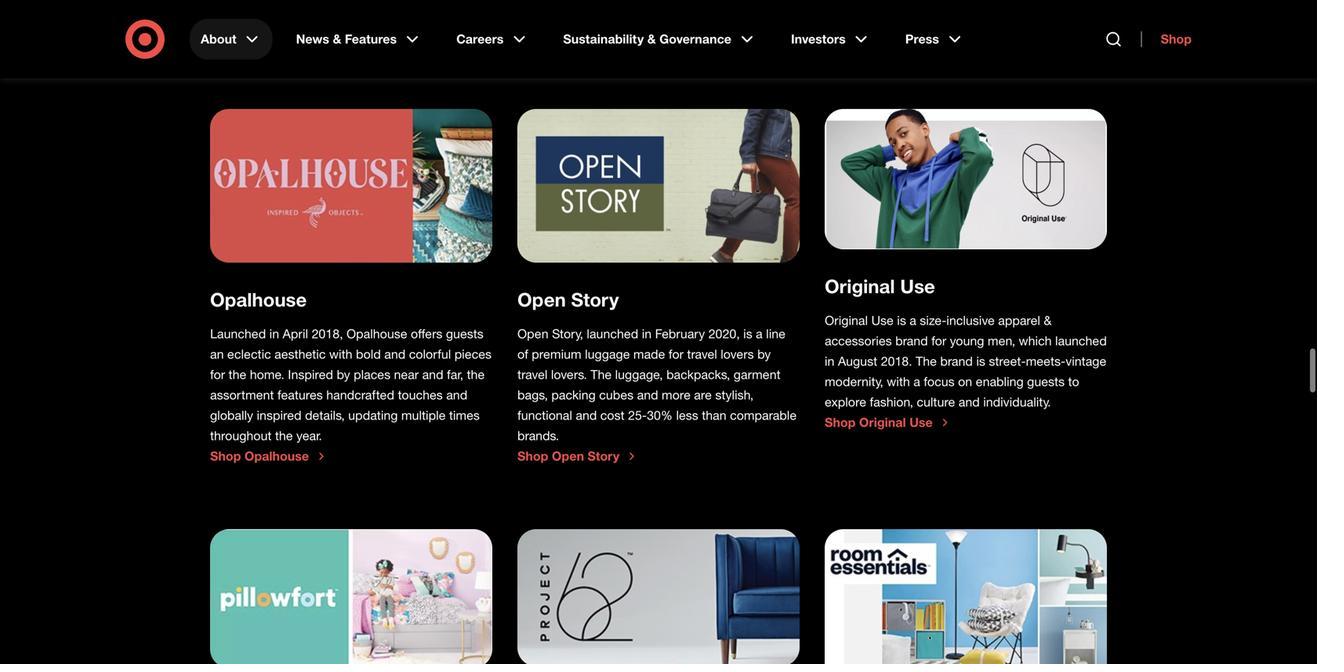 Task type: describe. For each thing, give the bounding box(es) containing it.
culture
[[917, 395, 956, 410]]

2 vertical spatial open
[[552, 449, 585, 464]]

inspired
[[257, 408, 302, 423]]

whiteboard image
[[518, 529, 800, 664]]

shop open story link
[[518, 449, 639, 464]]

a man in a green jacket image
[[825, 109, 1108, 250]]

1 horizontal spatial the
[[275, 428, 293, 444]]

february
[[656, 326, 705, 342]]

stylish,
[[716, 387, 754, 403]]

and up near
[[385, 347, 406, 362]]

in inside open story, launched in february 2020, is a line of premium luggage made for travel lovers by travel lovers. the luggage, backpacks, garment bags, packing cubes and more are stylish, functional and cost 25-30% less than comparable brands. shop open story
[[642, 326, 652, 342]]

guests inside launched in april 2018, opalhouse offers guests an eclectic aesthetic with bold and colorful pieces for the home. inspired by places near and far, the assortment features handcrafted touches and globally inspired details, updating multiple times throughout the year. shop opalhouse
[[446, 327, 484, 342]]

shop original use link
[[825, 415, 952, 431]]

news
[[296, 31, 330, 47]]

street-
[[990, 354, 1027, 369]]

shop inside open story, launched in february 2020, is a line of premium luggage made for travel lovers by travel lovers. the luggage, backpacks, garment bags, packing cubes and more are stylish, functional and cost 25-30% less than comparable brands. shop open story
[[518, 449, 549, 464]]

touches
[[398, 388, 443, 403]]

original for original use is a size-inclusive apparel & accessories brand for young men, which launched in august 2018. the brand is street-meets-vintage modernity, with a focus on enabling guests to explore fashion, culture and individuality. shop original use
[[825, 313, 868, 328]]

fashion,
[[870, 395, 914, 410]]

shop more than magic
[[825, 28, 964, 44]]

magic
[[927, 28, 964, 44]]

luggage,
[[616, 367, 663, 382]]

sustainability
[[564, 31, 644, 47]]

multiple
[[402, 408, 446, 423]]

0 vertical spatial travel
[[688, 347, 718, 362]]

shop mondo llama
[[518, 28, 634, 43]]

bold
[[356, 347, 381, 362]]

launched inside original use is a size-inclusive apparel & accessories brand for young men, which launched in august 2018. the brand is street-meets-vintage modernity, with a focus on enabling guests to explore fashion, culture and individuality. shop original use
[[1056, 333, 1108, 349]]

original use
[[825, 275, 936, 298]]

careers
[[457, 31, 504, 47]]

and inside original use is a size-inclusive apparel & accessories brand for young men, which launched in august 2018. the brand is street-meets-vintage modernity, with a focus on enabling guests to explore fashion, culture and individuality. shop original use
[[959, 395, 980, 410]]

press link
[[895, 19, 976, 60]]

are
[[695, 387, 712, 403]]

news & features link
[[285, 19, 433, 60]]

shop mondo llama link
[[518, 28, 652, 44]]

functional
[[518, 408, 573, 423]]

0 vertical spatial brand
[[896, 333, 929, 349]]

less
[[677, 408, 699, 423]]

throughout
[[210, 428, 272, 444]]

open for open story
[[518, 288, 566, 311]]

a room with a chair and a lamp image
[[825, 529, 1108, 664]]

sustainability & governance link
[[553, 19, 768, 60]]

brands.
[[518, 428, 560, 444]]

for inside original use is a size-inclusive apparel & accessories brand for young men, which launched in august 2018. the brand is street-meets-vintage modernity, with a focus on enabling guests to explore fashion, culture and individuality. shop original use
[[932, 333, 947, 349]]

0 vertical spatial opalhouse
[[210, 288, 307, 311]]

made
[[634, 347, 666, 362]]

explore
[[825, 395, 867, 410]]

size-
[[920, 313, 947, 328]]

premium
[[532, 347, 582, 362]]

offers
[[411, 327, 443, 342]]

features
[[345, 31, 397, 47]]

is inside open story, launched in february 2020, is a line of premium luggage made for travel lovers by travel lovers. the luggage, backpacks, garment bags, packing cubes and more are stylish, functional and cost 25-30% less than comparable brands. shop open story
[[744, 326, 753, 342]]

launched in april 2018, opalhouse offers guests an eclectic aesthetic with bold and colorful pieces for the home. inspired by places near and far, the assortment features handcrafted touches and globally inspired details, updating multiple times throughout the year. shop opalhouse
[[210, 327, 492, 464]]

cubes
[[600, 387, 634, 403]]

lovers
[[721, 347, 754, 362]]

sustainability & governance
[[564, 31, 732, 47]]

original use is a size-inclusive apparel & accessories brand for young men, which launched in august 2018. the brand is street-meets-vintage modernity, with a focus on enabling guests to explore fashion, culture and individuality. shop original use
[[825, 313, 1108, 430]]

year.
[[297, 428, 322, 444]]

than
[[702, 408, 727, 423]]

handcrafted
[[327, 388, 395, 403]]

investors
[[792, 31, 846, 47]]

about link
[[190, 19, 273, 60]]

for inside open story, launched in february 2020, is a line of premium luggage made for travel lovers by travel lovers. the luggage, backpacks, garment bags, packing cubes and more are stylish, functional and cost 25-30% less than comparable brands. shop open story
[[669, 347, 684, 362]]

1 horizontal spatial is
[[898, 313, 907, 328]]

0 horizontal spatial the
[[229, 367, 247, 383]]

shop inside original use is a size-inclusive apparel & accessories brand for young men, which launched in august 2018. the brand is street-meets-vintage modernity, with a focus on enabling guests to explore fashion, culture and individuality. shop original use
[[825, 415, 856, 430]]

& inside original use is a size-inclusive apparel & accessories brand for young men, which launched in august 2018. the brand is street-meets-vintage modernity, with a focus on enabling guests to explore fashion, culture and individuality. shop original use
[[1044, 313, 1052, 328]]

apparel
[[999, 313, 1041, 328]]

backpacks,
[[667, 367, 731, 382]]

inspired
[[288, 367, 333, 383]]

& for governance
[[648, 31, 656, 47]]

inclusive
[[947, 313, 995, 328]]

more
[[860, 28, 891, 44]]

shop more than magic link
[[825, 28, 983, 44]]

to
[[1069, 374, 1080, 390]]

packing
[[552, 387, 596, 403]]

2 horizontal spatial the
[[467, 367, 485, 383]]

and down the 'packing'
[[576, 408, 597, 423]]

enabling
[[976, 374, 1024, 390]]

accessories
[[825, 333, 893, 349]]

times
[[449, 408, 480, 423]]

places
[[354, 367, 391, 383]]

assortment features
[[210, 388, 323, 403]]

investors link
[[781, 19, 882, 60]]

open story
[[518, 288, 619, 311]]

& for features
[[333, 31, 342, 47]]

story,
[[552, 326, 584, 342]]

globally
[[210, 408, 253, 423]]

and down luggage,
[[638, 387, 659, 403]]

news & features
[[296, 31, 397, 47]]

llama
[[597, 28, 634, 43]]

men,
[[988, 333, 1016, 349]]

launched
[[210, 327, 266, 342]]

2020,
[[709, 326, 740, 342]]

line
[[767, 326, 786, 342]]

launched inside open story, launched in february 2020, is a line of premium luggage made for travel lovers by travel lovers. the luggage, backpacks, garment bags, packing cubes and more are stylish, functional and cost 25-30% less than comparable brands. shop open story
[[587, 326, 639, 342]]



Task type: locate. For each thing, give the bounding box(es) containing it.
the inside original use is a size-inclusive apparel & accessories brand for young men, which launched in august 2018. the brand is street-meets-vintage modernity, with a focus on enabling guests to explore fashion, culture and individuality. shop original use
[[916, 354, 937, 369]]

young
[[951, 333, 985, 349]]

2 vertical spatial opalhouse
[[245, 449, 309, 464]]

the down luggage
[[591, 367, 612, 382]]

travel up 'backpacks,'
[[688, 347, 718, 362]]

aesthetic
[[275, 347, 326, 362]]

1 horizontal spatial brand
[[941, 354, 974, 369]]

eclectic
[[227, 347, 271, 362]]

0 horizontal spatial for
[[210, 367, 225, 383]]

the down the pieces
[[467, 367, 485, 383]]

0 vertical spatial story
[[572, 288, 619, 311]]

1 horizontal spatial travel
[[688, 347, 718, 362]]

the inside open story, launched in february 2020, is a line of premium luggage made for travel lovers by travel lovers. the luggage, backpacks, garment bags, packing cubes and more are stylish, functional and cost 25-30% less than comparable brands. shop open story
[[591, 367, 612, 382]]

brand
[[896, 333, 929, 349], [941, 354, 974, 369]]

a left focus at right
[[914, 374, 921, 390]]

2018.
[[881, 354, 913, 369]]

use up size-
[[901, 275, 936, 298]]

use down culture
[[910, 415, 933, 430]]

details,
[[305, 408, 345, 423]]

1 vertical spatial by
[[337, 367, 350, 383]]

in inside launched in april 2018, opalhouse offers guests an eclectic aesthetic with bold and colorful pieces for the home. inspired by places near and far, the assortment features handcrafted touches and globally inspired details, updating multiple times throughout the year. shop opalhouse
[[270, 327, 279, 342]]

bags,
[[518, 387, 548, 403]]

2 vertical spatial original
[[860, 415, 907, 430]]

open story, launched in february 2020, is a line of premium luggage made for travel lovers by travel lovers. the luggage, backpacks, garment bags, packing cubes and more are stylish, functional and cost 25-30% less than comparable brands. shop open story
[[518, 326, 797, 464]]

the down inspired
[[275, 428, 293, 444]]

a left size-
[[910, 313, 917, 328]]

shop
[[518, 28, 549, 43], [825, 28, 856, 44], [1162, 31, 1192, 47], [825, 415, 856, 430], [518, 449, 549, 464], [210, 449, 241, 464]]

original for original use
[[825, 275, 896, 298]]

meets-
[[1027, 354, 1066, 369]]

1 vertical spatial original
[[825, 313, 868, 328]]

1 horizontal spatial by
[[758, 347, 771, 362]]

in up made
[[642, 326, 652, 342]]

in left 'august'
[[825, 354, 835, 369]]

for down february
[[669, 347, 684, 362]]

a left line
[[756, 326, 763, 342]]

1 horizontal spatial for
[[669, 347, 684, 362]]

careers link
[[446, 19, 540, 60]]

more
[[662, 387, 691, 403]]

1 vertical spatial use
[[872, 313, 894, 328]]

use up accessories
[[872, 313, 894, 328]]

0 vertical spatial with
[[329, 347, 353, 362]]

0 horizontal spatial is
[[744, 326, 753, 342]]

an
[[210, 347, 224, 362]]

luggage
[[585, 347, 630, 362]]

lovers.
[[551, 367, 587, 382]]

open up story,
[[518, 288, 566, 311]]

near
[[394, 367, 419, 383]]

1 vertical spatial opalhouse
[[347, 327, 408, 342]]

brand up on
[[941, 354, 974, 369]]

1 horizontal spatial in
[[642, 326, 652, 342]]

brand up 2018.
[[896, 333, 929, 349]]

home.
[[250, 367, 285, 383]]

story down cost
[[588, 449, 620, 464]]

opalhouse down year.
[[245, 449, 309, 464]]

use
[[901, 275, 936, 298], [872, 313, 894, 328], [910, 415, 933, 430]]

garment
[[734, 367, 781, 382]]

open
[[518, 288, 566, 311], [518, 326, 549, 342], [552, 449, 585, 464]]

1 horizontal spatial &
[[648, 31, 656, 47]]

open down brands.
[[552, 449, 585, 464]]

& up "which"
[[1044, 313, 1052, 328]]

with inside launched in april 2018, opalhouse offers guests an eclectic aesthetic with bold and colorful pieces for the home. inspired by places near and far, the assortment features handcrafted touches and globally inspired details, updating multiple times throughout the year. shop opalhouse
[[329, 347, 353, 362]]

0 horizontal spatial &
[[333, 31, 342, 47]]

1 horizontal spatial guests
[[1028, 374, 1065, 390]]

open for open story, launched in february 2020, is a line of premium luggage made for travel lovers by travel lovers. the luggage, backpacks, garment bags, packing cubes and more are stylish, functional and cost 25-30% less than comparable brands. shop open story
[[518, 326, 549, 342]]

in left april
[[270, 327, 279, 342]]

0 vertical spatial by
[[758, 347, 771, 362]]

the up focus at right
[[916, 354, 937, 369]]

is
[[898, 313, 907, 328], [744, 326, 753, 342], [977, 354, 986, 369]]

guests inside original use is a size-inclusive apparel & accessories brand for young men, which launched in august 2018. the brand is street-meets-vintage modernity, with a focus on enabling guests to explore fashion, culture and individuality. shop original use
[[1028, 374, 1065, 390]]

comparable
[[730, 408, 797, 423]]

1 horizontal spatial the
[[916, 354, 937, 369]]

with inside original use is a size-inclusive apparel & accessories brand for young men, which launched in august 2018. the brand is street-meets-vintage modernity, with a focus on enabling guests to explore fashion, culture and individuality. shop original use
[[887, 374, 911, 390]]

shop inside launched in april 2018, opalhouse offers guests an eclectic aesthetic with bold and colorful pieces for the home. inspired by places near and far, the assortment features handcrafted touches and globally inspired details, updating multiple times throughout the year. shop opalhouse
[[210, 449, 241, 464]]

25-
[[628, 408, 647, 423]]

individuality.
[[984, 395, 1052, 410]]

1 vertical spatial travel
[[518, 367, 548, 382]]

is left size-
[[898, 313, 907, 328]]

story up story,
[[572, 288, 619, 311]]

2018,
[[312, 327, 343, 342]]

original
[[825, 275, 896, 298], [825, 313, 868, 328], [860, 415, 907, 430]]

a person holding a suitcase image
[[518, 109, 800, 263]]

0 horizontal spatial in
[[270, 327, 279, 342]]

shop link
[[1142, 31, 1192, 47]]

updating
[[348, 408, 398, 423]]

modernity,
[[825, 374, 884, 390]]

2 horizontal spatial for
[[932, 333, 947, 349]]

& right "llama"
[[648, 31, 656, 47]]

focus
[[924, 374, 955, 390]]

2 horizontal spatial in
[[825, 354, 835, 369]]

0 horizontal spatial brand
[[896, 333, 929, 349]]

a
[[910, 313, 917, 328], [756, 326, 763, 342], [914, 374, 921, 390]]

and down colorful
[[423, 367, 444, 383]]

which
[[1019, 333, 1052, 349]]

travel up bags,
[[518, 367, 548, 382]]

shop opalhouse link
[[210, 449, 328, 465]]

with
[[329, 347, 353, 362], [887, 374, 911, 390]]

launched up luggage
[[587, 326, 639, 342]]

april
[[283, 327, 308, 342]]

for down an on the bottom left of page
[[210, 367, 225, 383]]

is down young
[[977, 354, 986, 369]]

0 horizontal spatial guests
[[446, 327, 484, 342]]

1 horizontal spatial with
[[887, 374, 911, 390]]

2 vertical spatial use
[[910, 415, 933, 430]]

& right news
[[333, 31, 342, 47]]

the down eclectic
[[229, 367, 247, 383]]

for down size-
[[932, 333, 947, 349]]

on
[[959, 374, 973, 390]]

2 horizontal spatial is
[[977, 354, 986, 369]]

0 horizontal spatial launched
[[587, 326, 639, 342]]

is up the lovers
[[744, 326, 753, 342]]

0 vertical spatial original
[[825, 275, 896, 298]]

1 vertical spatial open
[[518, 326, 549, 342]]

30%
[[647, 408, 673, 423]]

use for original use
[[901, 275, 936, 298]]

guests up the pieces
[[446, 327, 484, 342]]

guests down meets-
[[1028, 374, 1065, 390]]

use for original use is a size-inclusive apparel & accessories brand for young men, which launched in august 2018. the brand is street-meets-vintage modernity, with a focus on enabling guests to explore fashion, culture and individuality. shop original use
[[872, 313, 894, 328]]

a inside open story, launched in february 2020, is a line of premium luggage made for travel lovers by travel lovers. the luggage, backpacks, garment bags, packing cubes and more are stylish, functional and cost 25-30% less than comparable brands. shop open story
[[756, 326, 763, 342]]

with down 2018,
[[329, 347, 353, 362]]

1 vertical spatial brand
[[941, 354, 974, 369]]

in inside original use is a size-inclusive apparel & accessories brand for young men, which launched in august 2018. the brand is street-meets-vintage modernity, with a focus on enabling guests to explore fashion, culture and individuality. shop original use
[[825, 354, 835, 369]]

launched up vintage
[[1056, 333, 1108, 349]]

& inside 'link'
[[648, 31, 656, 47]]

by
[[758, 347, 771, 362], [337, 367, 350, 383]]

1 vertical spatial story
[[588, 449, 620, 464]]

1 vertical spatial with
[[887, 374, 911, 390]]

1 horizontal spatial launched
[[1056, 333, 1108, 349]]

and down on
[[959, 395, 980, 410]]

than
[[894, 28, 924, 44]]

vintage
[[1066, 354, 1107, 369]]

with down 2018.
[[887, 374, 911, 390]]

opalhouse up "launched"
[[210, 288, 307, 311]]

text image
[[210, 109, 493, 263]]

0 horizontal spatial travel
[[518, 367, 548, 382]]

travel
[[688, 347, 718, 362], [518, 367, 548, 382]]

0 vertical spatial guests
[[446, 327, 484, 342]]

by up the garment
[[758, 347, 771, 362]]

0 horizontal spatial with
[[329, 347, 353, 362]]

open up of
[[518, 326, 549, 342]]

for inside launched in april 2018, opalhouse offers guests an eclectic aesthetic with bold and colorful pieces for the home. inspired by places near and far, the assortment features handcrafted touches and globally inspired details, updating multiple times throughout the year. shop opalhouse
[[210, 367, 225, 383]]

opalhouse up bold
[[347, 327, 408, 342]]

in
[[642, 326, 652, 342], [270, 327, 279, 342], [825, 354, 835, 369]]

of
[[518, 347, 529, 362]]

story inside open story, launched in february 2020, is a line of premium luggage made for travel lovers by travel lovers. the luggage, backpacks, garment bags, packing cubes and more are stylish, functional and cost 25-30% less than comparable brands. shop open story
[[588, 449, 620, 464]]

governance
[[660, 31, 732, 47]]

by inside open story, launched in february 2020, is a line of premium luggage made for travel lovers by travel lovers. the luggage, backpacks, garment bags, packing cubes and more are stylish, functional and cost 25-30% less than comparable brands. shop open story
[[758, 347, 771, 362]]

graphical user interface image
[[210, 529, 493, 664]]

0 vertical spatial open
[[518, 288, 566, 311]]

0 vertical spatial use
[[901, 275, 936, 298]]

by inside launched in april 2018, opalhouse offers guests an eclectic aesthetic with bold and colorful pieces for the home. inspired by places near and far, the assortment features handcrafted touches and globally inspired details, updating multiple times throughout the year. shop opalhouse
[[337, 367, 350, 383]]

2 horizontal spatial &
[[1044, 313, 1052, 328]]

0 horizontal spatial by
[[337, 367, 350, 383]]

guests
[[446, 327, 484, 342], [1028, 374, 1065, 390]]

about
[[201, 31, 237, 47]]

cost
[[601, 408, 625, 423]]

and down far,
[[447, 388, 468, 403]]

0 horizontal spatial the
[[591, 367, 612, 382]]

colorful
[[409, 347, 451, 362]]

press
[[906, 31, 940, 47]]

pieces
[[455, 347, 492, 362]]

by up handcrafted
[[337, 367, 350, 383]]

mondo
[[552, 28, 594, 43]]

1 vertical spatial guests
[[1028, 374, 1065, 390]]



Task type: vqa. For each thing, say whether or not it's contained in the screenshot.
Original Use's the Original
yes



